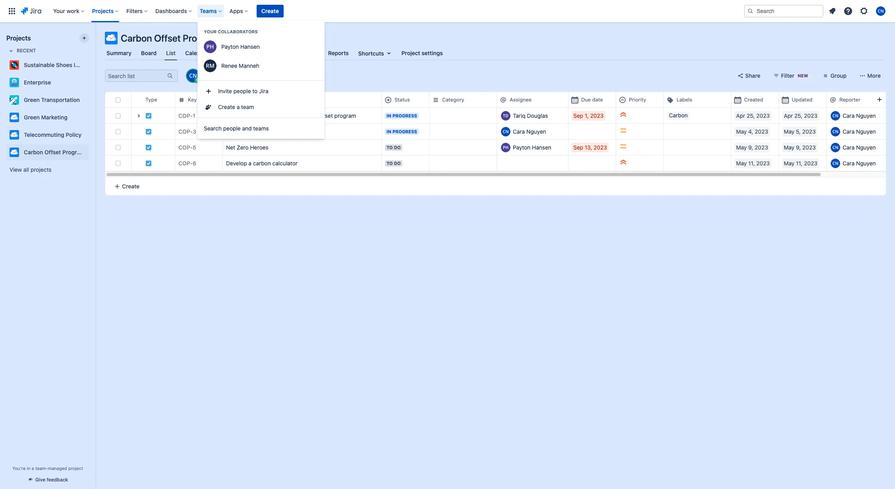 Task type: locate. For each thing, give the bounding box(es) containing it.
1 horizontal spatial payton
[[513, 144, 530, 151]]

task image for cop-3
[[145, 129, 152, 135]]

1 add to starred image from the top
[[87, 95, 96, 105]]

1 progress from the top
[[393, 113, 417, 118]]

marketing
[[41, 114, 68, 121]]

1 vertical spatial carbon offset program
[[24, 149, 85, 156]]

create a team
[[218, 104, 254, 110]]

offset down telecommuting policy
[[45, 149, 61, 156]]

hansen down 'douglas'
[[532, 144, 551, 151]]

1 vertical spatial in progress
[[387, 129, 417, 134]]

summary up 'search list' text box
[[106, 50, 131, 56]]

offset
[[318, 112, 333, 119]]

implement
[[226, 112, 253, 119]]

carbon
[[299, 112, 316, 119], [253, 160, 271, 167]]

1 horizontal spatial projects
[[92, 8, 114, 14]]

task image
[[145, 160, 152, 167]]

payton hansen inside row
[[513, 144, 551, 151]]

carbon offset program down telecommuting policy
[[24, 149, 85, 156]]

banner
[[0, 0, 895, 22]]

calendar link
[[184, 46, 210, 60]]

1 horizontal spatial your
[[204, 29, 217, 34]]

green inside green transportation link
[[24, 97, 40, 103]]

1 to do from the top
[[387, 145, 401, 150]]

2 add to starred image from the top
[[87, 113, 96, 122]]

1 vertical spatial green
[[24, 114, 40, 121]]

net
[[226, 144, 235, 151]]

due date
[[581, 97, 603, 103]]

in
[[387, 113, 391, 118], [387, 129, 391, 134]]

4 add to starred image from the top
[[87, 148, 96, 157]]

1 vertical spatial in
[[387, 129, 391, 134]]

add to starred image for green marketing
[[87, 113, 96, 122]]

shortcuts
[[358, 50, 384, 57]]

1 vertical spatial offset
[[45, 149, 61, 156]]

share
[[745, 72, 761, 79]]

0 vertical spatial add to starred image
[[87, 95, 96, 105]]

in progress
[[387, 113, 417, 118], [387, 129, 417, 134]]

3 add to starred image from the top
[[87, 130, 96, 140]]

0 vertical spatial payton hansen
[[221, 43, 260, 50]]

2 to do from the top
[[387, 161, 401, 166]]

teams
[[253, 125, 269, 132]]

1 vertical spatial task image
[[145, 129, 152, 135]]

6
[[193, 160, 196, 167]]

2 in progress from the top
[[387, 129, 417, 134]]

0 horizontal spatial carbon offset program
[[24, 149, 85, 156]]

enterprise link
[[6, 75, 86, 91]]

cop- for 5
[[178, 144, 193, 151]]

0 vertical spatial create button
[[257, 5, 284, 17]]

1 vertical spatial create button
[[105, 178, 886, 195]]

a right the in
[[32, 466, 34, 472]]

a right develop
[[248, 160, 251, 167]]

teams
[[200, 8, 217, 14]]

cara for tariq douglas
[[843, 112, 855, 119]]

table containing carbon
[[105, 92, 895, 178]]

green for green transportation
[[24, 97, 40, 103]]

in progress for implement a company-wide carbon offset program
[[387, 113, 417, 118]]

green inside green marketing link
[[24, 114, 40, 121]]

2 add to starred image from the top
[[87, 78, 96, 87]]

search image
[[747, 8, 754, 14]]

implement a company-wide carbon offset program
[[226, 112, 356, 119]]

summary up team at top
[[236, 97, 258, 103]]

cop- down cop-1 link on the left top of page
[[178, 128, 193, 135]]

and
[[242, 125, 252, 132]]

program
[[183, 33, 219, 44], [62, 149, 85, 156]]

your down teams popup button
[[204, 29, 217, 34]]

cop-5 link
[[178, 144, 196, 152]]

0 vertical spatial to
[[387, 145, 393, 150]]

0 vertical spatial in progress
[[387, 113, 417, 118]]

payton hansen image left add people icon at left
[[207, 70, 220, 82]]

2 row from the top
[[105, 108, 895, 124]]

green up telecommuting
[[24, 114, 40, 121]]

cara nguyen for douglas
[[843, 112, 876, 119]]

5 row from the top
[[105, 155, 895, 172]]

1 vertical spatial to
[[387, 161, 393, 166]]

green down enterprise
[[24, 97, 40, 103]]

group containing invite people to jira
[[197, 80, 325, 118]]

in for implement a company-wide carbon offset program
[[387, 113, 391, 118]]

payton hansen image up "renee manneh" image
[[204, 41, 217, 53]]

0 vertical spatial hansen
[[240, 43, 260, 50]]

1 in progress from the top
[[387, 113, 417, 118]]

timeline link
[[217, 46, 242, 60]]

1 vertical spatial do
[[394, 161, 401, 166]]

timeline
[[218, 50, 241, 56]]

1 vertical spatial payton
[[513, 144, 530, 151]]

shoes
[[56, 62, 72, 68]]

to do for develop a carbon calculator
[[387, 161, 401, 166]]

banner containing your work
[[0, 0, 895, 22]]

1 vertical spatial program
[[62, 149, 85, 156]]

0 horizontal spatial payton
[[221, 43, 239, 50]]

projects up recent
[[6, 35, 31, 42]]

2 do from the top
[[394, 161, 401, 166]]

2 progress from the top
[[393, 129, 417, 134]]

1 horizontal spatial payton hansen
[[513, 144, 551, 151]]

1 cop- from the top
[[178, 112, 193, 119]]

1 vertical spatial payton hansen
[[513, 144, 551, 151]]

2 vertical spatial create
[[122, 183, 140, 190]]

projects up sidebar navigation icon
[[92, 8, 114, 14]]

row
[[105, 92, 895, 108], [105, 108, 895, 124], [105, 124, 895, 140], [105, 139, 895, 156], [105, 155, 895, 172]]

1 vertical spatial to do
[[387, 161, 401, 166]]

cop- down cop-5 link
[[178, 160, 193, 167]]

row containing type
[[105, 92, 895, 108]]

jira
[[259, 88, 268, 95]]

nguyen for douglas
[[856, 112, 876, 119]]

0 horizontal spatial payton hansen
[[221, 43, 260, 50]]

a up implement
[[237, 104, 240, 110]]

row containing cop-3
[[105, 124, 895, 140]]

carbon offset program
[[121, 33, 219, 44], [24, 149, 85, 156]]

0 horizontal spatial summary
[[106, 50, 131, 56]]

add to starred image for sustainable shoes initiative
[[87, 60, 96, 70]]

0 horizontal spatial projects
[[6, 35, 31, 42]]

0 horizontal spatial your
[[53, 8, 65, 14]]

nguyen for hansen
[[856, 144, 876, 151]]

payton hansen image
[[204, 41, 217, 53], [207, 70, 220, 82]]

telecommuting policy
[[24, 132, 81, 138]]

cop- up cop-3
[[178, 112, 193, 119]]

carbon down heroes on the left of the page
[[253, 160, 271, 167]]

payton hansen inside your collaborators group
[[221, 43, 260, 50]]

0 vertical spatial task image
[[145, 113, 152, 119]]

3 row from the top
[[105, 124, 895, 140]]

table
[[105, 92, 895, 178]]

2 task image from the top
[[145, 129, 152, 135]]

to do
[[387, 145, 401, 150], [387, 161, 401, 166]]

1 horizontal spatial summary
[[236, 97, 258, 103]]

cop- down cop-3 link
[[178, 144, 193, 151]]

green transportation link
[[6, 92, 86, 108]]

not
[[271, 128, 280, 135]]

a inside create a team button
[[237, 104, 240, 110]]

0 vertical spatial progress
[[393, 113, 417, 118]]

1 horizontal spatial carbon
[[299, 112, 316, 119]]

net zero heroes
[[226, 144, 268, 151]]

0 vertical spatial carbon
[[299, 112, 316, 119]]

projects
[[92, 8, 114, 14], [6, 35, 31, 42]]

people left the to
[[233, 88, 251, 95]]

nguyen
[[856, 112, 876, 119], [526, 128, 546, 135], [856, 128, 876, 135], [856, 144, 876, 151], [856, 160, 876, 167]]

payton down your collaborators
[[221, 43, 239, 50]]

1 in from the top
[[387, 113, 391, 118]]

add to starred image
[[87, 60, 96, 70], [87, 78, 96, 87], [87, 130, 96, 140], [87, 148, 96, 157]]

view all projects link
[[6, 163, 89, 177]]

hansen up manneh
[[240, 43, 260, 50]]

0 horizontal spatial program
[[62, 149, 85, 156]]

row containing carbon
[[105, 108, 895, 124]]

a up teams on the left top of page
[[255, 112, 258, 119]]

1 horizontal spatial program
[[183, 33, 219, 44]]

apps button
[[227, 5, 251, 17]]

notifications image
[[828, 6, 837, 16]]

task image
[[145, 113, 152, 119], [145, 129, 152, 135], [145, 144, 152, 151]]

4 cop- from the top
[[178, 160, 193, 167]]

your work button
[[51, 5, 87, 17]]

0 vertical spatial people
[[233, 88, 251, 95]]

add to starred image
[[87, 95, 96, 105], [87, 113, 96, 122]]

group
[[197, 80, 325, 118]]

2 green from the top
[[24, 114, 40, 121]]

carbon up the view all projects
[[24, 149, 43, 156]]

add to starred image for carbon offset program
[[87, 148, 96, 157]]

progress for implement a company-wide carbon offset program
[[393, 113, 417, 118]]

cop- for 1
[[178, 112, 193, 119]]

cop-6
[[178, 160, 196, 167]]

initiative
[[74, 62, 96, 68]]

policy
[[66, 132, 81, 138]]

0 vertical spatial carbon offset program
[[121, 33, 219, 44]]

3 task image from the top
[[145, 144, 152, 151]]

2 cop- from the top
[[178, 128, 193, 135]]

0 vertical spatial projects
[[92, 8, 114, 14]]

status
[[395, 97, 410, 103]]

wide
[[285, 112, 297, 119]]

calculator
[[272, 160, 298, 167]]

labels
[[677, 97, 692, 103]]

0 vertical spatial green
[[24, 97, 40, 103]]

2 horizontal spatial create
[[261, 8, 279, 14]]

3 cop- from the top
[[178, 144, 193, 151]]

tab list
[[100, 46, 890, 60]]

1 to from the top
[[387, 145, 393, 150]]

1 horizontal spatial create
[[218, 104, 235, 110]]

people left and
[[223, 125, 241, 132]]

payton hansen down tariq douglas
[[513, 144, 551, 151]]

program up the calendar
[[183, 33, 219, 44]]

invite people to jira
[[218, 88, 268, 95]]

your profile and settings image
[[876, 6, 886, 16]]

progress for counting carbon not calories
[[393, 129, 417, 134]]

renee
[[221, 62, 237, 69]]

1 horizontal spatial carbon offset program
[[121, 33, 219, 44]]

your for your collaborators
[[204, 29, 217, 34]]

1 vertical spatial projects
[[6, 35, 31, 42]]

forms link
[[249, 46, 268, 60]]

1 vertical spatial people
[[223, 125, 241, 132]]

0 horizontal spatial hansen
[[240, 43, 260, 50]]

cop-
[[178, 112, 193, 119], [178, 128, 193, 135], [178, 144, 193, 151], [178, 160, 193, 167]]

jira image
[[21, 6, 41, 16], [21, 6, 41, 16]]

your left work
[[53, 8, 65, 14]]

people for search
[[223, 125, 241, 132]]

payton down tariq
[[513, 144, 530, 151]]

cop- for 3
[[178, 128, 193, 135]]

filters
[[126, 8, 143, 14]]

cell
[[131, 108, 175, 124]]

help image
[[843, 6, 853, 16]]

0 vertical spatial do
[[394, 145, 401, 150]]

2 in from the top
[[387, 129, 391, 134]]

cop-3 link
[[178, 128, 196, 136]]

carbon offset program up list
[[121, 33, 219, 44]]

add to starred image right transportation
[[87, 95, 96, 105]]

program down policy
[[62, 149, 85, 156]]

0 vertical spatial payton hansen image
[[204, 41, 217, 53]]

cara nguyen
[[843, 112, 876, 119], [513, 128, 546, 135], [843, 128, 876, 135], [843, 144, 876, 151], [843, 160, 876, 167]]

forms
[[250, 50, 267, 56]]

shortcuts button
[[357, 46, 395, 60]]

to for develop a carbon calculator
[[387, 161, 393, 166]]

1 green from the top
[[24, 97, 40, 103]]

projects button
[[90, 5, 122, 17]]

carbon down labels
[[669, 112, 688, 119]]

add to starred image right marketing
[[87, 113, 96, 122]]

1 do from the top
[[394, 145, 401, 150]]

0 vertical spatial your
[[53, 8, 65, 14]]

type
[[145, 97, 157, 103]]

1 row from the top
[[105, 92, 895, 108]]

create inside primary element
[[261, 8, 279, 14]]

filter new
[[781, 72, 808, 79]]

create button inside primary element
[[257, 5, 284, 17]]

1 horizontal spatial offset
[[154, 33, 181, 44]]

collaborators
[[218, 29, 258, 34]]

cop- for 6
[[178, 160, 193, 167]]

a for company-
[[255, 112, 258, 119]]

you're in a team-managed project
[[12, 466, 83, 472]]

hansen inside row
[[532, 144, 551, 151]]

2 to from the top
[[387, 161, 393, 166]]

4 row from the top
[[105, 139, 895, 156]]

row containing cop-6
[[105, 155, 895, 172]]

0 vertical spatial in
[[387, 113, 391, 118]]

1 vertical spatial create
[[218, 104, 235, 110]]

cara for payton hansen
[[843, 144, 855, 151]]

0 vertical spatial offset
[[154, 33, 181, 44]]

cara nguyen image
[[187, 70, 199, 82]]

0 vertical spatial create
[[261, 8, 279, 14]]

your inside dropdown button
[[53, 8, 65, 14]]

search people and teams button
[[197, 121, 325, 137]]

0 horizontal spatial carbon
[[253, 160, 271, 167]]

hansen inside your collaborators group
[[240, 43, 260, 50]]

0 vertical spatial payton
[[221, 43, 239, 50]]

1 vertical spatial add to starred image
[[87, 113, 96, 122]]

add to starred image for telecommuting policy
[[87, 130, 96, 140]]

reports link
[[326, 46, 350, 60]]

group button
[[818, 70, 851, 82]]

renee manneh
[[221, 62, 259, 69]]

2 vertical spatial task image
[[145, 144, 152, 151]]

1 horizontal spatial hansen
[[532, 144, 551, 151]]

1 vertical spatial your
[[204, 29, 217, 34]]

0 horizontal spatial create
[[122, 183, 140, 190]]

search people and teams
[[204, 125, 269, 132]]

people inside group
[[233, 88, 251, 95]]

1 vertical spatial summary
[[236, 97, 258, 103]]

your inside group
[[204, 29, 217, 34]]

0 vertical spatial to do
[[387, 145, 401, 150]]

1 add to starred image from the top
[[87, 60, 96, 70]]

1 vertical spatial progress
[[393, 129, 417, 134]]

carbon offset program link
[[6, 145, 86, 161]]

tariq douglas
[[513, 112, 548, 119]]

summary
[[106, 50, 131, 56], [236, 97, 258, 103]]

feedback
[[47, 478, 68, 484]]

1 vertical spatial hansen
[[532, 144, 551, 151]]

project
[[68, 466, 83, 472]]

offset up list
[[154, 33, 181, 44]]

you're
[[12, 466, 26, 472]]

a for team
[[237, 104, 240, 110]]

0 vertical spatial summary
[[106, 50, 131, 56]]

cop-6 link
[[178, 160, 196, 167]]

in
[[27, 466, 30, 472]]

appswitcher icon image
[[7, 6, 17, 16]]

payton hansen down collaborators
[[221, 43, 260, 50]]

carbon right wide
[[299, 112, 316, 119]]



Task type: describe. For each thing, give the bounding box(es) containing it.
do for net zero heroes
[[394, 145, 401, 150]]

all
[[23, 166, 29, 173]]

projects
[[31, 166, 51, 173]]

tariq douglas image
[[197, 70, 210, 82]]

project
[[401, 50, 420, 56]]

renee manneh image
[[204, 60, 217, 72]]

teams button
[[197, 5, 225, 17]]

team
[[241, 104, 254, 110]]

give feedback button
[[23, 474, 73, 487]]

group
[[831, 72, 847, 79]]

manneh
[[239, 62, 259, 69]]

your collaborators group
[[197, 21, 325, 78]]

to for net zero heroes
[[387, 145, 393, 150]]

view all projects
[[10, 166, 51, 173]]

list
[[166, 50, 176, 56]]

your for your work
[[53, 8, 65, 14]]

to
[[252, 88, 258, 95]]

project settings link
[[400, 46, 444, 60]]

payton hansen image inside your collaborators group
[[204, 41, 217, 53]]

green marketing link
[[6, 110, 86, 126]]

managed
[[48, 466, 67, 472]]

share button
[[733, 70, 765, 82]]

due
[[581, 97, 591, 103]]

3
[[193, 128, 196, 135]]

douglas
[[527, 112, 548, 119]]

tariq
[[513, 112, 526, 119]]

in for counting carbon not calories
[[387, 129, 391, 134]]

1 vertical spatial carbon
[[253, 160, 271, 167]]

carbon left not
[[251, 128, 270, 135]]

project settings
[[401, 50, 443, 56]]

green transportation
[[24, 97, 80, 103]]

your collaborators
[[204, 29, 258, 34]]

0 horizontal spatial offset
[[45, 149, 61, 156]]

Search list text field
[[106, 70, 166, 81]]

payton inside payton hansen link
[[221, 43, 239, 50]]

create project image
[[81, 35, 87, 41]]

give feedback
[[35, 478, 68, 484]]

collapse recent projects image
[[6, 46, 16, 56]]

carbon up board
[[121, 33, 152, 44]]

people for invite
[[233, 88, 251, 95]]

calendar
[[185, 50, 209, 56]]

cop-3
[[178, 128, 196, 135]]

cara nguyen for hansen
[[843, 144, 876, 151]]

1 task image from the top
[[145, 113, 152, 119]]

green marketing
[[24, 114, 68, 121]]

cara nguyen for nguyen
[[843, 128, 876, 135]]

create a team button
[[197, 99, 325, 115]]

settings
[[422, 50, 443, 56]]

sustainable
[[24, 62, 55, 68]]

a for carbon
[[248, 160, 251, 167]]

to do for net zero heroes
[[387, 145, 401, 150]]

program
[[334, 112, 356, 119]]

open image
[[134, 111, 143, 121]]

list link
[[165, 46, 177, 60]]

created
[[744, 97, 763, 103]]

add to starred image for enterprise
[[87, 78, 96, 87]]

board link
[[139, 46, 158, 60]]

cop-5
[[178, 144, 196, 151]]

enterprise
[[24, 79, 51, 86]]

create inside group
[[218, 104, 235, 110]]

5
[[193, 144, 196, 151]]

do for develop a carbon calculator
[[394, 161, 401, 166]]

reporter
[[839, 97, 860, 103]]

key
[[188, 97, 197, 103]]

view
[[10, 166, 22, 173]]

renee manneh link
[[197, 56, 325, 75]]

recent
[[17, 48, 36, 54]]

calories
[[282, 128, 303, 135]]

summary link
[[105, 46, 133, 60]]

search
[[204, 125, 222, 132]]

summary inside row
[[236, 97, 258, 103]]

apps
[[230, 8, 243, 14]]

dashboards button
[[153, 5, 195, 17]]

reports
[[328, 50, 349, 56]]

develop a carbon calculator
[[226, 160, 298, 167]]

0 vertical spatial program
[[183, 33, 219, 44]]

invite people to jira button
[[197, 83, 325, 99]]

row containing cop-5
[[105, 139, 895, 156]]

zero
[[237, 144, 249, 151]]

more
[[867, 72, 881, 79]]

sustainable shoes initiative
[[24, 62, 96, 68]]

payton hansen link
[[197, 37, 325, 56]]

Search field
[[744, 5, 824, 17]]

heroes
[[250, 144, 268, 151]]

filters button
[[124, 5, 151, 17]]

tab list containing list
[[100, 46, 890, 60]]

updated
[[792, 97, 813, 103]]

1 vertical spatial payton hansen image
[[207, 70, 220, 82]]

cop-1 link
[[178, 112, 195, 120]]

cara for cara nguyen
[[843, 128, 855, 135]]

company-
[[259, 112, 285, 119]]

sidebar navigation image
[[87, 32, 104, 48]]

sustainable shoes initiative link
[[6, 57, 96, 73]]

counting carbon not calories
[[226, 128, 303, 135]]

team-
[[35, 466, 48, 472]]

board
[[141, 50, 157, 56]]

invite
[[218, 88, 232, 95]]

primary element
[[5, 0, 744, 22]]

in progress for counting carbon not calories
[[387, 129, 417, 134]]

add people image
[[225, 71, 234, 81]]

nguyen for nguyen
[[856, 128, 876, 135]]

settings image
[[859, 6, 869, 16]]

summary inside 'link'
[[106, 50, 131, 56]]

add to starred image for green transportation
[[87, 95, 96, 105]]

priority
[[629, 97, 646, 103]]

green for green marketing
[[24, 114, 40, 121]]

filter
[[781, 72, 795, 79]]

projects inside dropdown button
[[92, 8, 114, 14]]

category
[[442, 97, 464, 103]]

more button
[[855, 70, 886, 82]]

task image for cop-5
[[145, 144, 152, 151]]

invite people to jira image
[[204, 87, 213, 96]]



Task type: vqa. For each thing, say whether or not it's contained in the screenshot.
planting, at the left bottom of page
no



